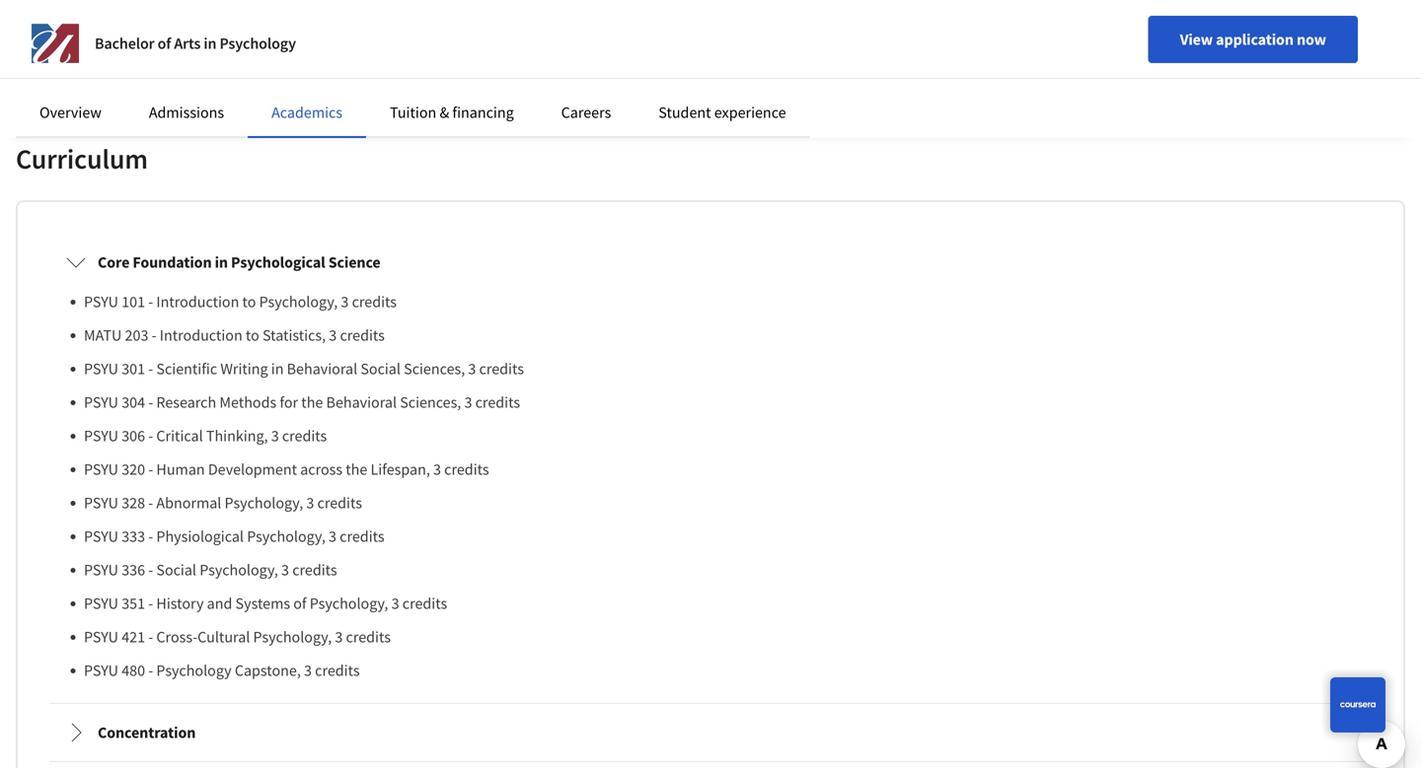 Task type: describe. For each thing, give the bounding box(es) containing it.
credits inside 'psyu 351 - history and systems of psychology, 3 credits' list item
[[402, 594, 447, 614]]

university of massachusetts global logo image
[[32, 20, 79, 67]]

list containing psyu 101 - introduction to psychology, 3 credits
[[74, 290, 1355, 683]]

psyu 336 - social psychology, 3 credits list item
[[84, 559, 1355, 582]]

306
[[122, 426, 145, 446]]

student
[[659, 103, 711, 122]]

bachelor
[[95, 34, 154, 53]]

overview
[[39, 103, 101, 122]]

psyu for psyu 301 - scientific writing in behavioral social sciences, 3 credits
[[84, 359, 118, 379]]

methods
[[219, 393, 277, 413]]

now
[[1297, 30, 1327, 49]]

- for 421
[[148, 628, 153, 647]]

view application now
[[1180, 30, 1327, 49]]

to for psychology,
[[242, 292, 256, 312]]

curriculum
[[16, 142, 148, 176]]

- for 351
[[148, 594, 153, 614]]

psychology, down psyu 320 - human development across the lifespan, 3 credits
[[247, 527, 326, 547]]

introduction for 203
[[160, 326, 243, 345]]

cross-
[[156, 628, 198, 647]]

in inside dropdown button
[[215, 253, 228, 272]]

critical
[[156, 426, 203, 446]]

psyu for psyu 351 - history and systems of psychology, 3 credits
[[84, 594, 118, 614]]

matu 203 - introduction to statistics, 3 credits
[[84, 326, 385, 345]]

psychological
[[231, 253, 325, 272]]

psyu 351 - history and systems of psychology, 3 credits list item
[[84, 592, 1355, 616]]

credits inside psyu 328 - abnormal psychology, 3 credits list item
[[317, 493, 362, 513]]

science
[[328, 253, 381, 272]]

core foundation in psychological science button
[[50, 235, 1371, 290]]

concentration button
[[50, 706, 1371, 761]]

core foundation in psychological science
[[98, 253, 381, 272]]

concentration
[[98, 723, 196, 743]]

capstone,
[[235, 661, 301, 681]]

student experience link
[[659, 103, 786, 122]]

- for 333
[[148, 527, 153, 547]]

sciences, for social
[[404, 359, 465, 379]]

credits inside the "psyu 101 - introduction to psychology, 3 credits" list item
[[352, 292, 397, 312]]

psyu 101 - introduction to psychology, 3 credits
[[84, 292, 397, 312]]

421
[[122, 628, 145, 647]]

cultural
[[198, 628, 250, 647]]

psyu 320 - human development across the lifespan, 3 credits list item
[[84, 458, 1355, 482]]

psyu for psyu 333 - physiological psychology, 3 credits
[[84, 527, 118, 547]]

psyu 320 - human development across the lifespan, 3 credits
[[84, 460, 489, 480]]

view
[[1180, 30, 1213, 49]]

psyu for psyu 101 - introduction to psychology, 3 credits
[[84, 292, 118, 312]]

credits inside psyu 304 - research methods for the behavioral sciences, 3 credits list item
[[475, 393, 520, 413]]

480
[[122, 661, 145, 681]]

credits inside psyu 421 - cross-cultural psychology, 3 credits list item
[[346, 628, 391, 647]]

- for 101
[[148, 292, 153, 312]]

admissions
[[149, 103, 224, 122]]

credits inside matu 203 - introduction to statistics, 3 credits list item
[[340, 326, 385, 345]]

statistics,
[[262, 326, 326, 345]]

systems
[[235, 594, 290, 614]]

- for 328
[[148, 493, 153, 513]]

psyu for psyu 328 - abnormal psychology, 3 credits
[[84, 493, 118, 513]]

and
[[207, 594, 232, 614]]

credits inside psyu 336 - social psychology, 3 credits list item
[[292, 561, 337, 580]]

psychology, down psyu 333 - physiological psychology, 3 credits
[[200, 561, 278, 580]]

psyu 480 - psychology capstone, 3 credits
[[84, 661, 360, 681]]

bachelor of arts in psychology
[[95, 34, 296, 53]]

psyu 336 - social psychology, 3 credits
[[84, 561, 337, 580]]

0 horizontal spatial social
[[156, 561, 196, 580]]

across
[[300, 460, 343, 480]]

matu 203 - introduction to statistics, 3 credits list item
[[84, 324, 1355, 347]]

human
[[156, 460, 205, 480]]

overview link
[[39, 103, 101, 122]]

student experience
[[659, 103, 786, 122]]

psyu 304 - research methods for the behavioral sciences, 3 credits list item
[[84, 391, 1355, 415]]

abnormal
[[156, 493, 221, 513]]

328
[[122, 493, 145, 513]]

psychology, down development
[[225, 493, 303, 513]]

careers link
[[561, 103, 611, 122]]

lifespan,
[[371, 460, 430, 480]]



Task type: vqa. For each thing, say whether or not it's contained in the screenshot.
the to the left
yes



Task type: locate. For each thing, give the bounding box(es) containing it.
- right 203
[[152, 326, 157, 345]]

psyu inside psyu 328 - abnormal psychology, 3 credits list item
[[84, 493, 118, 513]]

0 vertical spatial in
[[204, 34, 217, 53]]

psyu 480 - psychology capstone, 3 credits list item
[[84, 659, 1355, 683]]

history
[[156, 594, 204, 614]]

to up writing
[[246, 326, 259, 345]]

- right 336
[[148, 561, 153, 580]]

304
[[122, 393, 145, 413]]

11 psyu from the top
[[84, 661, 118, 681]]

- right 351
[[148, 594, 153, 614]]

psyu inside psyu 333 - physiological psychology, 3 credits list item
[[84, 527, 118, 547]]

of
[[158, 34, 171, 53], [293, 594, 307, 614]]

core
[[98, 253, 130, 272]]

203
[[125, 326, 148, 345]]

social
[[361, 359, 401, 379], [156, 561, 196, 580]]

2 vertical spatial in
[[271, 359, 284, 379]]

- for 306
[[148, 426, 153, 446]]

academics link
[[272, 103, 343, 122]]

psyu inside psyu 304 - research methods for the behavioral sciences, 3 credits list item
[[84, 393, 118, 413]]

psyu 328 - abnormal psychology, 3 credits
[[84, 493, 362, 513]]

psyu for psyu 320 - human development across the lifespan, 3 credits
[[84, 460, 118, 480]]

psyu for psyu 306 - critical thinking, 3 credits
[[84, 426, 118, 446]]

psyu left 328
[[84, 493, 118, 513]]

to up matu 203 - introduction to statistics, 3 credits
[[242, 292, 256, 312]]

psyu 328 - abnormal psychology, 3 credits list item
[[84, 492, 1355, 515]]

- right 421
[[148, 628, 153, 647]]

list
[[74, 290, 1355, 683]]

arts
[[174, 34, 201, 53]]

to inside list item
[[246, 326, 259, 345]]

psyu 333 - physiological psychology, 3 credits
[[84, 527, 385, 547]]

psyu inside psyu 320 - human development across the lifespan, 3 credits list item
[[84, 460, 118, 480]]

1 vertical spatial social
[[156, 561, 196, 580]]

- right 101
[[148, 292, 153, 312]]

1 vertical spatial in
[[215, 253, 228, 272]]

3
[[341, 292, 349, 312], [329, 326, 337, 345], [468, 359, 476, 379], [464, 393, 472, 413], [271, 426, 279, 446], [433, 460, 441, 480], [306, 493, 314, 513], [329, 527, 337, 547], [281, 561, 289, 580], [391, 594, 399, 614], [335, 628, 343, 647], [304, 661, 312, 681]]

tuition & financing
[[390, 103, 514, 122]]

4 psyu from the top
[[84, 426, 118, 446]]

academics
[[272, 103, 343, 122]]

in up "psyu 101 - introduction to psychology, 3 credits"
[[215, 253, 228, 272]]

-
[[148, 292, 153, 312], [152, 326, 157, 345], [148, 359, 153, 379], [148, 393, 153, 413], [148, 426, 153, 446], [148, 460, 153, 480], [148, 493, 153, 513], [148, 527, 153, 547], [148, 561, 153, 580], [148, 594, 153, 614], [148, 628, 153, 647], [148, 661, 153, 681]]

psyu for psyu 304 - research methods for the behavioral sciences, 3 credits
[[84, 393, 118, 413]]

psyu 306 - critical thinking, 3 credits
[[84, 426, 327, 446]]

matu
[[84, 326, 122, 345]]

the right "for"
[[301, 393, 323, 413]]

psyu inside psyu 480 - psychology capstone, 3 credits list item
[[84, 661, 118, 681]]

credits inside psyu 301 - scientific writing in behavioral social sciences, 3 credits list item
[[479, 359, 524, 379]]

to for statistics,
[[246, 326, 259, 345]]

the for for
[[301, 393, 323, 413]]

social up 'psyu 304 - research methods for the behavioral sciences, 3 credits'
[[361, 359, 401, 379]]

view application now button
[[1148, 16, 1358, 63]]

0 vertical spatial introduction
[[156, 292, 239, 312]]

sciences, for behavioral
[[400, 393, 461, 413]]

320
[[122, 460, 145, 480]]

1 vertical spatial psychology
[[156, 661, 232, 681]]

psyu left the 301
[[84, 359, 118, 379]]

- right '306'
[[148, 426, 153, 446]]

in right writing
[[271, 359, 284, 379]]

behavioral
[[287, 359, 357, 379], [326, 393, 397, 413]]

psychology inside list item
[[156, 661, 232, 681]]

6 psyu from the top
[[84, 493, 118, 513]]

credits inside psyu 480 - psychology capstone, 3 credits list item
[[315, 661, 360, 681]]

writing
[[220, 359, 268, 379]]

1 vertical spatial introduction
[[160, 326, 243, 345]]

development
[[208, 460, 297, 480]]

credits inside psyu 320 - human development across the lifespan, 3 credits list item
[[444, 460, 489, 480]]

introduction up scientific
[[160, 326, 243, 345]]

credits
[[352, 292, 397, 312], [340, 326, 385, 345], [479, 359, 524, 379], [475, 393, 520, 413], [282, 426, 327, 446], [444, 460, 489, 480], [317, 493, 362, 513], [340, 527, 385, 547], [292, 561, 337, 580], [402, 594, 447, 614], [346, 628, 391, 647], [315, 661, 360, 681]]

psyu for psyu 421 - cross-cultural psychology, 3 credits
[[84, 628, 118, 647]]

1 psyu from the top
[[84, 292, 118, 312]]

introduction inside list item
[[160, 326, 243, 345]]

- right 333
[[148, 527, 153, 547]]

for
[[280, 393, 298, 413]]

0 vertical spatial the
[[301, 393, 323, 413]]

336
[[122, 561, 145, 580]]

psyu left 336
[[84, 561, 118, 580]]

of left arts at the left of page
[[158, 34, 171, 53]]

psyu left 333
[[84, 527, 118, 547]]

psyu left 421
[[84, 628, 118, 647]]

psyu 333 - physiological psychology, 3 credits list item
[[84, 525, 1355, 549]]

psychology
[[220, 34, 296, 53], [156, 661, 232, 681]]

credits inside the "psyu 306 - critical thinking, 3 credits" list item
[[282, 426, 327, 446]]

psychology, right systems
[[310, 594, 388, 614]]

to
[[242, 292, 256, 312], [246, 326, 259, 345]]

introduction inside list item
[[156, 292, 239, 312]]

psychology,
[[259, 292, 338, 312], [225, 493, 303, 513], [247, 527, 326, 547], [200, 561, 278, 580], [310, 594, 388, 614], [253, 628, 332, 647]]

sciences,
[[404, 359, 465, 379], [400, 393, 461, 413]]

psyu 304 - research methods for the behavioral sciences, 3 credits
[[84, 393, 520, 413]]

psyu 351 - history and systems of psychology, 3 credits
[[84, 594, 447, 614]]

- right 320
[[148, 460, 153, 480]]

in inside list item
[[271, 359, 284, 379]]

admissions link
[[149, 103, 224, 122]]

introduction down foundation
[[156, 292, 239, 312]]

- right the 301
[[148, 359, 153, 379]]

- right the 480
[[148, 661, 153, 681]]

10 psyu from the top
[[84, 628, 118, 647]]

psyu left 351
[[84, 594, 118, 614]]

1 vertical spatial behavioral
[[326, 393, 397, 413]]

- for 480
[[148, 661, 153, 681]]

credits inside psyu 333 - physiological psychology, 3 credits list item
[[340, 527, 385, 547]]

0 vertical spatial psychology
[[220, 34, 296, 53]]

1 vertical spatial of
[[293, 594, 307, 614]]

- right 328
[[148, 493, 153, 513]]

1 vertical spatial the
[[346, 460, 367, 480]]

- for 203
[[152, 326, 157, 345]]

the right the across
[[346, 460, 367, 480]]

2 psyu from the top
[[84, 359, 118, 379]]

research
[[156, 393, 216, 413]]

psyu inside the "psyu 101 - introduction to psychology, 3 credits" list item
[[84, 292, 118, 312]]

0 horizontal spatial of
[[158, 34, 171, 53]]

0 vertical spatial behavioral
[[287, 359, 357, 379]]

financing
[[452, 103, 514, 122]]

- for 304
[[148, 393, 153, 413]]

psyu 101 - introduction to psychology, 3 credits list item
[[84, 290, 1355, 314]]

333
[[122, 527, 145, 547]]

tuition & financing link
[[390, 103, 514, 122]]

introduction for 101
[[156, 292, 239, 312]]

1 horizontal spatial social
[[361, 359, 401, 379]]

psyu inside psyu 301 - scientific writing in behavioral social sciences, 3 credits list item
[[84, 359, 118, 379]]

psyu left the 304
[[84, 393, 118, 413]]

foundation
[[133, 253, 212, 272]]

psyu inside psyu 421 - cross-cultural psychology, 3 credits list item
[[84, 628, 118, 647]]

301
[[122, 359, 145, 379]]

application
[[1216, 30, 1294, 49]]

introduction
[[156, 292, 239, 312], [160, 326, 243, 345]]

psychology, up statistics,
[[259, 292, 338, 312]]

psyu left 320
[[84, 460, 118, 480]]

psyu for psyu 480 - psychology capstone, 3 credits
[[84, 661, 118, 681]]

to inside list item
[[242, 292, 256, 312]]

0 vertical spatial to
[[242, 292, 256, 312]]

1 horizontal spatial of
[[293, 594, 307, 614]]

1 vertical spatial to
[[246, 326, 259, 345]]

psychology down 'cross-'
[[156, 661, 232, 681]]

psyu for psyu 336 - social psychology, 3 credits
[[84, 561, 118, 580]]

the
[[301, 393, 323, 413], [346, 460, 367, 480]]

0 vertical spatial social
[[361, 359, 401, 379]]

- for 336
[[148, 561, 153, 580]]

- right the 304
[[148, 393, 153, 413]]

careers
[[561, 103, 611, 122]]

0 vertical spatial of
[[158, 34, 171, 53]]

in right arts at the left of page
[[204, 34, 217, 53]]

- for 301
[[148, 359, 153, 379]]

thinking,
[[206, 426, 268, 446]]

1 vertical spatial sciences,
[[400, 393, 461, 413]]

psyu 306 - critical thinking, 3 credits list item
[[84, 424, 1355, 448]]

scientific
[[156, 359, 217, 379]]

psyu 421 - cross-cultural psychology, 3 credits list item
[[84, 626, 1355, 649]]

tuition
[[390, 103, 437, 122]]

behavioral down the "psyu 301 - scientific writing in behavioral social sciences, 3 credits"
[[326, 393, 397, 413]]

7 psyu from the top
[[84, 527, 118, 547]]

5 psyu from the top
[[84, 460, 118, 480]]

101
[[122, 292, 145, 312]]

of inside list item
[[293, 594, 307, 614]]

behavioral up 'psyu 304 - research methods for the behavioral sciences, 3 credits'
[[287, 359, 357, 379]]

psyu left the 480
[[84, 661, 118, 681]]

0 vertical spatial sciences,
[[404, 359, 465, 379]]

psyu left 101
[[84, 292, 118, 312]]

0 horizontal spatial the
[[301, 393, 323, 413]]

psyu 301 - scientific writing in behavioral social sciences, 3 credits
[[84, 359, 524, 379]]

psychology, up capstone,
[[253, 628, 332, 647]]

psyu
[[84, 292, 118, 312], [84, 359, 118, 379], [84, 393, 118, 413], [84, 426, 118, 446], [84, 460, 118, 480], [84, 493, 118, 513], [84, 527, 118, 547], [84, 561, 118, 580], [84, 594, 118, 614], [84, 628, 118, 647], [84, 661, 118, 681]]

psyu left '306'
[[84, 426, 118, 446]]

psyu inside 'psyu 351 - history and systems of psychology, 3 credits' list item
[[84, 594, 118, 614]]

1 horizontal spatial the
[[346, 460, 367, 480]]

physiological
[[156, 527, 244, 547]]

8 psyu from the top
[[84, 561, 118, 580]]

&
[[440, 103, 449, 122]]

psychology right arts at the left of page
[[220, 34, 296, 53]]

of right systems
[[293, 594, 307, 614]]

9 psyu from the top
[[84, 594, 118, 614]]

experience
[[714, 103, 786, 122]]

3 psyu from the top
[[84, 393, 118, 413]]

psyu inside psyu 336 - social psychology, 3 credits list item
[[84, 561, 118, 580]]

psyu 421 - cross-cultural psychology, 3 credits
[[84, 628, 391, 647]]

psyu 301 - scientific writing in behavioral social sciences, 3 credits list item
[[84, 357, 1355, 381]]

- for 320
[[148, 460, 153, 480]]

social up history
[[156, 561, 196, 580]]

the for across
[[346, 460, 367, 480]]

351
[[122, 594, 145, 614]]

psyu inside the "psyu 306 - critical thinking, 3 credits" list item
[[84, 426, 118, 446]]

in
[[204, 34, 217, 53], [215, 253, 228, 272], [271, 359, 284, 379]]



